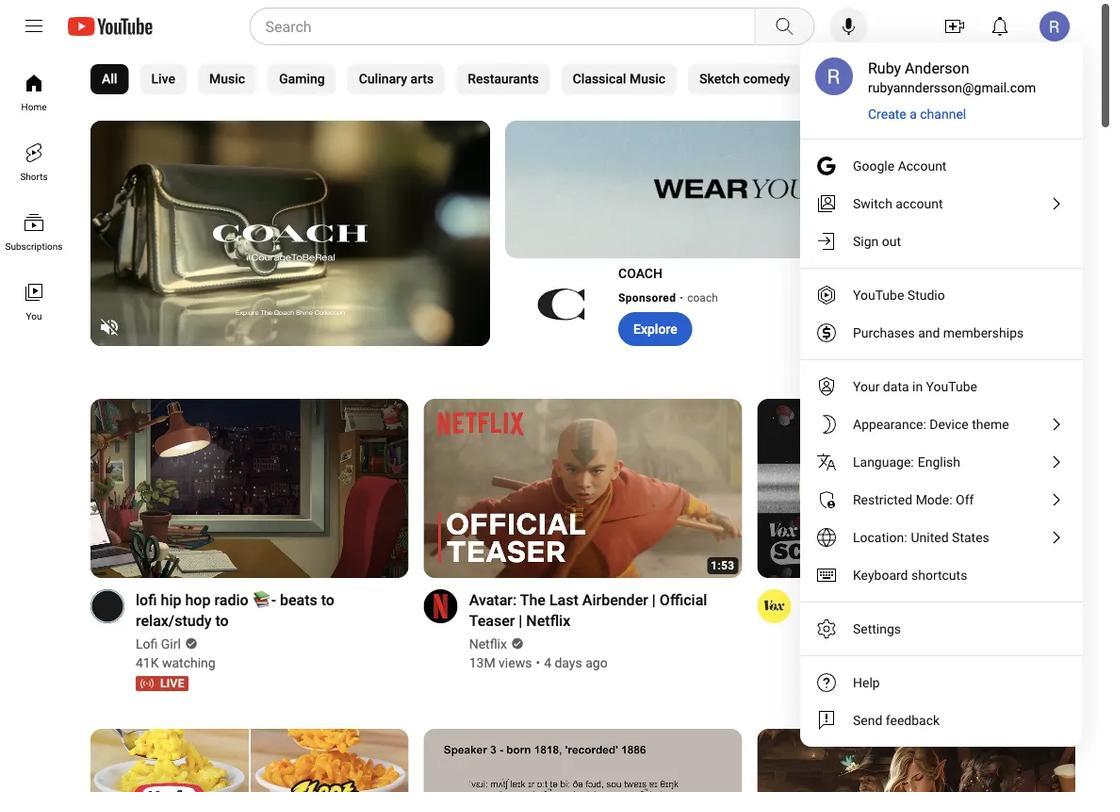 Task type: describe. For each thing, give the bounding box(es) containing it.
shorts
[[20, 171, 48, 182]]

keyboard shortcuts
[[853, 567, 968, 583]]

united
[[911, 529, 949, 545]]

location:
[[853, 529, 908, 545]]

shortcuts
[[912, 567, 968, 583]]

views for teaser
[[499, 655, 532, 670]]

account
[[896, 196, 943, 211]]

you link
[[4, 266, 64, 336]]

comedy
[[743, 71, 790, 87]]

something
[[803, 591, 876, 609]]

purchases and memberships
[[853, 325, 1024, 340]]

lofi girl link
[[136, 635, 182, 653]]

ga
[[1099, 71, 1114, 87]]

ruby anderson rubyanndersson@gmail.com
[[868, 59, 1037, 95]]

Explore text field
[[634, 321, 678, 337]]

1m views
[[803, 655, 858, 670]]

happens
[[920, 591, 978, 609]]

help
[[853, 675, 880, 690]]

squeezing
[[839, 611, 908, 629]]

coach
[[619, 265, 663, 281]]

data
[[883, 379, 910, 394]]

41k watching
[[136, 655, 216, 670]]

studio
[[908, 287, 945, 303]]

channel
[[921, 106, 967, 122]]

4 days ago
[[544, 655, 608, 670]]

english
[[918, 454, 961, 470]]

avatar: the last airbender | official teaser | netflix
[[469, 591, 708, 629]]

something weird happens when you keep squeezing by vox 1,070,659 views 1 day ago 11 minutes, 36 seconds element
[[803, 589, 1053, 631]]

0 vertical spatial |
[[652, 591, 656, 609]]

sketch comedy
[[700, 71, 790, 87]]

1m
[[803, 655, 822, 670]]

1:53
[[711, 559, 735, 572]]

sponsored
[[619, 291, 676, 305]]

account
[[898, 158, 947, 174]]

sketch
[[700, 71, 740, 87]]

explore
[[634, 321, 678, 337]]

0 vertical spatial youtube
[[853, 287, 905, 303]]

home
[[21, 101, 47, 112]]

appearance:
[[853, 416, 927, 432]]

📚
[[252, 591, 268, 609]]

lofi
[[136, 636, 158, 652]]

live
[[160, 677, 185, 690]]

lofi hip hop radio 📚 - beats to relax/study to by lofi girl 298,825,152 views element
[[136, 589, 386, 631]]

airbender
[[583, 591, 649, 609]]

role-
[[1021, 71, 1052, 87]]

lofi girl
[[136, 636, 181, 652]]

a
[[910, 106, 917, 122]]

ago for last
[[586, 655, 608, 670]]

create
[[868, 106, 907, 122]]

playing
[[1052, 71, 1095, 87]]

off
[[956, 492, 974, 507]]

google
[[853, 158, 895, 174]]

out
[[882, 233, 901, 249]]

culinary arts
[[359, 71, 434, 87]]

girl
[[161, 636, 181, 652]]

0 horizontal spatial to
[[215, 611, 229, 629]]

camping
[[824, 71, 877, 87]]

game
[[911, 71, 946, 87]]

something weird happens when you keep squeezing link
[[803, 589, 1053, 631]]

coach link
[[688, 289, 719, 306]]

live
[[151, 71, 175, 87]]

lofi hip hop radio 📚 - beats to relax/study to link
[[136, 589, 386, 631]]

lofi
[[136, 591, 157, 609]]

4
[[544, 655, 552, 670]]

netflix link
[[469, 635, 509, 653]]

avatar:
[[469, 591, 517, 609]]

home link
[[4, 57, 64, 126]]

-
[[271, 591, 276, 609]]

ago for happens
[[905, 655, 927, 670]]

restaurants
[[468, 71, 539, 87]]

vox link
[[803, 635, 826, 653]]

netflix inside the avatar: the last airbender | official teaser | netflix
[[527, 611, 571, 629]]

appearance: device theme option
[[801, 405, 1083, 443]]

shows
[[949, 71, 987, 87]]

create a channel
[[868, 106, 967, 122]]

rubyanndersson@gmail.com
[[868, 80, 1037, 95]]

shorts link
[[4, 126, 64, 196]]

restricted
[[853, 492, 913, 507]]

beats
[[280, 591, 318, 609]]

keep
[[803, 611, 835, 629]]

vox
[[803, 636, 825, 652]]



Task type: vqa. For each thing, say whether or not it's contained in the screenshot.
Gaming
yes



Task type: locate. For each thing, give the bounding box(es) containing it.
1 horizontal spatial ago
[[905, 655, 927, 670]]

language:
[[853, 454, 914, 470]]

| left "official"
[[652, 591, 656, 609]]

2 ago from the left
[[905, 655, 927, 670]]

1 views from the left
[[499, 655, 532, 670]]

to right beats
[[321, 591, 335, 609]]

hip
[[161, 591, 181, 609]]

mode:
[[916, 492, 953, 507]]

appearance: device theme
[[853, 416, 1009, 432]]

settings link
[[801, 610, 1083, 648], [801, 610, 1083, 648]]

hop
[[185, 591, 211, 609]]

settings
[[853, 621, 902, 636]]

13m
[[469, 655, 496, 670]]

13m views
[[469, 655, 532, 670]]

you
[[26, 310, 42, 322]]

memberships
[[944, 325, 1024, 340]]

youtube
[[853, 287, 905, 303], [927, 379, 978, 394]]

music right live
[[209, 71, 245, 87]]

netflix up 13m
[[469, 636, 507, 652]]

arts
[[411, 71, 434, 87]]

1 music from the left
[[209, 71, 245, 87]]

sign
[[853, 233, 879, 249]]

0 horizontal spatial youtube
[[853, 287, 905, 303]]

switch account link
[[801, 185, 1083, 223], [801, 185, 1083, 223]]

states
[[952, 529, 990, 545]]

something weird happens when you keep squeezing
[[803, 591, 1046, 629]]

| down the
[[519, 611, 523, 629]]

create a channel link
[[868, 105, 968, 124]]

Search text field
[[265, 14, 751, 39]]

vox image
[[757, 589, 791, 623]]

in
[[913, 379, 923, 394]]

when
[[982, 591, 1018, 609]]

music right classical
[[630, 71, 666, 87]]

netflix down the
[[527, 611, 571, 629]]

1 minute, 53 seconds element
[[711, 559, 735, 572]]

days
[[555, 655, 582, 670]]

tab list
[[91, 53, 1114, 106]]

lofi girl image
[[91, 589, 124, 623]]

1 horizontal spatial netflix
[[527, 611, 571, 629]]

all
[[102, 71, 117, 87]]

feedback
[[886, 712, 940, 728]]

youtube studio
[[853, 287, 945, 303]]

avatar image image
[[1040, 11, 1070, 41]]

restricted mode: off link
[[801, 481, 1083, 519], [801, 481, 1083, 519]]

1 vertical spatial |
[[519, 611, 523, 629]]

2 views from the left
[[825, 655, 858, 670]]

0 horizontal spatial views
[[499, 655, 532, 670]]

1 horizontal spatial |
[[652, 591, 656, 609]]

1 ago from the left
[[586, 655, 608, 670]]

youtube right in
[[927, 379, 978, 394]]

1
[[870, 655, 878, 670]]

netflix
[[527, 611, 571, 629], [469, 636, 507, 652]]

classical music
[[573, 71, 666, 87]]

classical
[[573, 71, 627, 87]]

theme
[[972, 416, 1009, 432]]

ago right days
[[586, 655, 608, 670]]

views for squeezing
[[825, 655, 858, 670]]

1 horizontal spatial music
[[630, 71, 666, 87]]

device
[[930, 416, 969, 432]]

1 day ago
[[870, 655, 927, 670]]

live status
[[136, 676, 188, 691]]

game shows
[[911, 71, 987, 87]]

language: english
[[853, 454, 961, 470]]

your
[[853, 379, 880, 394]]

0 vertical spatial to
[[321, 591, 335, 609]]

explore link
[[619, 312, 693, 346]]

weird
[[880, 591, 916, 609]]

1 vertical spatial youtube
[[927, 379, 978, 394]]

google account
[[853, 158, 947, 174]]

switch account
[[853, 196, 943, 211]]

last
[[550, 591, 579, 609]]

1 vertical spatial netflix
[[469, 636, 507, 652]]

subscriptions link
[[4, 196, 64, 266]]

coach
[[688, 291, 718, 305]]

the
[[520, 591, 546, 609]]

ago right day
[[905, 655, 927, 670]]

1 horizontal spatial to
[[321, 591, 335, 609]]

None search field
[[215, 8, 819, 45]]

netflix image
[[424, 589, 458, 623]]

gaming
[[279, 71, 325, 87]]

1 horizontal spatial youtube
[[927, 379, 978, 394]]

your data in youtube link
[[801, 368, 1083, 405], [801, 368, 1083, 405]]

0 horizontal spatial music
[[209, 71, 245, 87]]

anderson
[[905, 59, 970, 77]]

you
[[1022, 591, 1046, 609]]

send feedback
[[853, 712, 940, 728]]

radio
[[214, 591, 249, 609]]

1:53 link
[[424, 399, 742, 580]]

watching
[[162, 655, 216, 670]]

your data in youtube
[[853, 379, 978, 394]]

youtube up purchases
[[853, 287, 905, 303]]

keyboard shortcuts link
[[801, 556, 1083, 594], [801, 556, 1083, 594]]

0 horizontal spatial |
[[519, 611, 523, 629]]

day
[[881, 655, 902, 670]]

lofi hip hop radio 📚 - beats to relax/study to
[[136, 591, 335, 629]]

send
[[853, 712, 883, 728]]

avatar: the last airbender | official teaser | netflix link
[[469, 589, 720, 631]]

1 horizontal spatial views
[[825, 655, 858, 670]]

avatar: the last airbender | official teaser | netflix by netflix 13,579,031 views 4 days ago 1 minute, 53 seconds element
[[469, 589, 720, 631]]

1 vertical spatial to
[[215, 611, 229, 629]]

relax/study
[[136, 611, 212, 629]]

0 horizontal spatial ago
[[586, 655, 608, 670]]

views
[[499, 655, 532, 670], [825, 655, 858, 670]]

music
[[209, 71, 245, 87], [630, 71, 666, 87]]

views right 1m
[[825, 655, 858, 670]]

to down radio
[[215, 611, 229, 629]]

ruby
[[868, 59, 902, 77]]

purchases and memberships link
[[801, 314, 1083, 352], [801, 314, 1083, 352]]

ago
[[586, 655, 608, 670], [905, 655, 927, 670]]

2 music from the left
[[630, 71, 666, 87]]

0 vertical spatial netflix
[[527, 611, 571, 629]]

keyboard
[[853, 567, 909, 583]]

views left 4
[[499, 655, 532, 670]]

purchases
[[853, 325, 915, 340]]

role-playing ga
[[1021, 71, 1114, 87]]

tab list containing all
[[91, 53, 1114, 106]]

0 horizontal spatial netflix
[[469, 636, 507, 652]]



